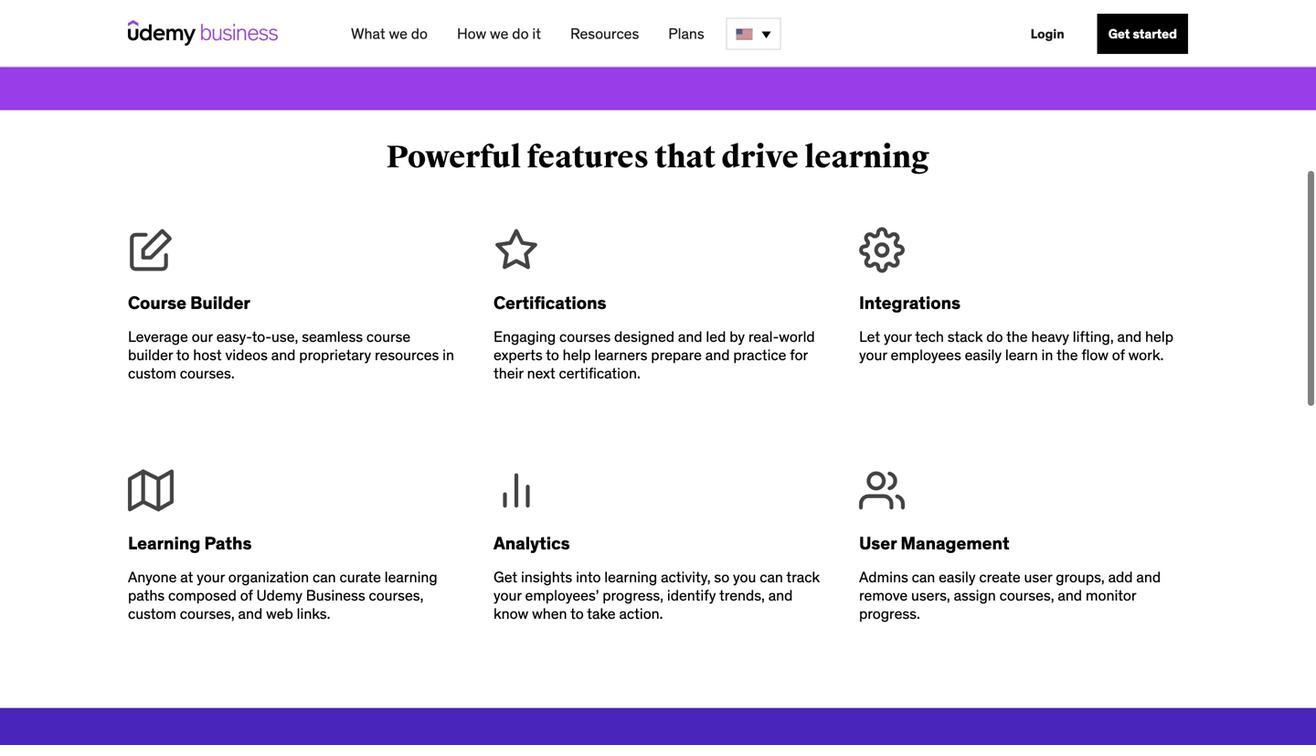 Task type: vqa. For each thing, say whether or not it's contained in the screenshot.
bottom The Easily
yes



Task type: describe. For each thing, give the bounding box(es) containing it.
resources
[[571, 24, 639, 43]]

to inside get insights into learning activity, so you can track your employees' progress, identify trends, and know when to take action.
[[571, 605, 584, 623]]

leverage
[[128, 327, 188, 346]]

udemy business image
[[128, 20, 278, 46]]

leverage our easy-to-use, seamless course builder to host videos and proprietary resources in custom courses.
[[128, 327, 454, 383]]

at
[[180, 568, 193, 587]]

and inside let your tech stack do the heavy lifting, and help your employees easily learn in the flow of work.
[[1118, 327, 1142, 346]]

next
[[527, 364, 556, 383]]

real-
[[749, 327, 779, 346]]

what we do
[[351, 24, 428, 43]]

your left employees
[[860, 346, 888, 364]]

builder
[[190, 292, 250, 314]]

flow
[[1082, 346, 1109, 364]]

engaging courses designed and led by real-world experts to help learners prepare and practice for their next certification.
[[494, 327, 815, 383]]

progress,
[[603, 586, 664, 605]]

engaging
[[494, 327, 556, 346]]

anyone at your organization can curate learning paths composed of udemy business courses, custom courses, and web links.
[[128, 568, 438, 623]]

and right add
[[1137, 568, 1161, 587]]

links.
[[297, 605, 330, 623]]

curate
[[340, 568, 381, 587]]

login
[[1031, 26, 1065, 42]]

prepare
[[651, 346, 702, 364]]

use,
[[272, 327, 298, 346]]

to inside engaging courses designed and led by real-world experts to help learners prepare and practice for their next certification.
[[546, 346, 559, 364]]

of inside let your tech stack do the heavy lifting, and help your employees easily learn in the flow of work.
[[1113, 346, 1125, 364]]

your inside the anyone at your organization can curate learning paths composed of udemy business courses, custom courses, and web links.
[[197, 568, 225, 587]]

menu navigation
[[337, 0, 1189, 68]]

user management
[[860, 532, 1010, 554]]

heavy
[[1032, 327, 1070, 346]]

our
[[192, 327, 213, 346]]

admins
[[860, 568, 909, 587]]

and inside get insights into learning activity, so you can track your employees' progress, identify trends, and know when to take action.
[[769, 586, 793, 605]]

to inside leverage our easy-to-use, seamless course builder to host videos and proprietary resources in custom courses.
[[176, 346, 190, 364]]

take
[[587, 605, 616, 623]]

udemy
[[256, 586, 303, 605]]

user
[[860, 532, 897, 554]]

learning paths
[[128, 532, 252, 554]]

analytics
[[494, 532, 570, 554]]

seamless
[[302, 327, 363, 346]]

led
[[706, 327, 726, 346]]

certifications
[[494, 292, 607, 314]]

do for what we do
[[411, 24, 428, 43]]

activity,
[[661, 568, 711, 587]]

we for what
[[389, 24, 408, 43]]

create
[[980, 568, 1021, 587]]

track
[[787, 568, 820, 587]]

powerful
[[387, 139, 521, 177]]

easily inside admins can easily create user groups, add and remove users, assign courses, and monitor progress.
[[939, 568, 976, 587]]

your right 'let'
[[884, 327, 912, 346]]

can inside the anyone at your organization can curate learning paths composed of udemy business courses, custom courses, and web links.
[[313, 568, 336, 587]]

in for course builder
[[443, 346, 454, 364]]

learning inside the anyone at your organization can curate learning paths composed of udemy business courses, custom courses, and web links.
[[385, 568, 438, 587]]

work.
[[1129, 346, 1164, 364]]

powerful features that drive learning
[[387, 139, 930, 177]]

and right user
[[1058, 586, 1083, 605]]

trends,
[[720, 586, 765, 605]]

world
[[779, 327, 815, 346]]

started
[[1133, 26, 1178, 42]]

it
[[533, 24, 541, 43]]

courses, inside admins can easily create user groups, add and remove users, assign courses, and monitor progress.
[[1000, 586, 1055, 605]]

easily inside let your tech stack do the heavy lifting, and help your employees easily learn in the flow of work.
[[965, 346, 1002, 364]]

resources
[[375, 346, 439, 364]]

your inside get insights into learning activity, so you can track your employees' progress, identify trends, and know when to take action.
[[494, 586, 522, 605]]

admins can easily create user groups, add and remove users, assign courses, and monitor progress.
[[860, 568, 1161, 623]]

business
[[306, 586, 365, 605]]

drive
[[722, 139, 799, 177]]

groups,
[[1056, 568, 1105, 587]]

lifting,
[[1073, 327, 1114, 346]]

custom inside leverage our easy-to-use, seamless course builder to host videos and proprietary resources in custom courses.
[[128, 364, 176, 383]]

and left led
[[678, 327, 703, 346]]

know
[[494, 605, 529, 623]]

and right prepare
[[706, 346, 730, 364]]

1 horizontal spatial the
[[1057, 346, 1079, 364]]

0 horizontal spatial the
[[1007, 327, 1028, 346]]

we for how
[[490, 24, 509, 43]]

course
[[367, 327, 411, 346]]

learners
[[595, 346, 648, 364]]

help inside let your tech stack do the heavy lifting, and help your employees easily learn in the flow of work.
[[1146, 327, 1174, 346]]

what
[[351, 24, 386, 43]]

plans
[[669, 24, 705, 43]]

course
[[128, 292, 187, 314]]

organization
[[228, 568, 309, 587]]

their
[[494, 364, 524, 383]]

certification.
[[559, 364, 641, 383]]

can inside get insights into learning activity, so you can track your employees' progress, identify trends, and know when to take action.
[[760, 568, 784, 587]]

resources button
[[563, 17, 647, 50]]

plans button
[[661, 17, 712, 50]]

when
[[532, 605, 567, 623]]

learning
[[128, 532, 201, 554]]

into
[[576, 568, 601, 587]]

progress.
[[860, 605, 921, 623]]

1 horizontal spatial courses,
[[369, 586, 424, 605]]

host
[[193, 346, 222, 364]]

designed
[[614, 327, 675, 346]]



Task type: locate. For each thing, give the bounding box(es) containing it.
integrations
[[860, 292, 961, 314]]

1 horizontal spatial learning
[[605, 568, 658, 587]]

how
[[457, 24, 487, 43]]

login button
[[1020, 14, 1076, 54]]

get started link
[[1098, 14, 1189, 54]]

help
[[1146, 327, 1174, 346], [563, 346, 591, 364]]

1 horizontal spatial help
[[1146, 327, 1174, 346]]

1 horizontal spatial we
[[490, 24, 509, 43]]

do for how we do it
[[512, 24, 529, 43]]

2 horizontal spatial courses,
[[1000, 586, 1055, 605]]

2 we from the left
[[490, 24, 509, 43]]

can
[[313, 568, 336, 587], [760, 568, 784, 587], [912, 568, 936, 587]]

that
[[655, 139, 716, 177]]

composed
[[168, 586, 237, 605]]

the left the heavy
[[1007, 327, 1028, 346]]

0 horizontal spatial learning
[[385, 568, 438, 587]]

0 horizontal spatial help
[[563, 346, 591, 364]]

easily left the learn
[[965, 346, 1002, 364]]

identify
[[667, 586, 716, 605]]

the left flow
[[1057, 346, 1079, 364]]

custom
[[128, 364, 176, 383], [128, 605, 176, 623]]

easily down management
[[939, 568, 976, 587]]

1 we from the left
[[389, 24, 408, 43]]

easily
[[965, 346, 1002, 364], [939, 568, 976, 587]]

features
[[527, 139, 649, 177]]

web
[[266, 605, 293, 623]]

get for get started
[[1109, 26, 1131, 42]]

1 horizontal spatial of
[[1113, 346, 1125, 364]]

your left when
[[494, 586, 522, 605]]

in right the learn
[[1042, 346, 1054, 364]]

courses, right business
[[369, 586, 424, 605]]

paths
[[128, 586, 165, 605]]

in right resources
[[443, 346, 454, 364]]

get up know
[[494, 568, 518, 587]]

your
[[884, 327, 912, 346], [860, 346, 888, 364], [197, 568, 225, 587], [494, 586, 522, 605]]

in for integrations
[[1042, 346, 1054, 364]]

to
[[176, 346, 190, 364], [546, 346, 559, 364], [571, 605, 584, 623]]

your right the at
[[197, 568, 225, 587]]

the
[[1007, 327, 1028, 346], [1057, 346, 1079, 364]]

2 can from the left
[[760, 568, 784, 587]]

can inside admins can easily create user groups, add and remove users, assign courses, and monitor progress.
[[912, 568, 936, 587]]

0 vertical spatial custom
[[128, 364, 176, 383]]

and left 'web'
[[238, 605, 263, 623]]

learning
[[805, 139, 930, 177], [385, 568, 438, 587], [605, 568, 658, 587]]

user
[[1025, 568, 1053, 587]]

so
[[715, 568, 730, 587]]

of
[[1113, 346, 1125, 364], [240, 586, 253, 605]]

to left host
[[176, 346, 190, 364]]

1 vertical spatial easily
[[939, 568, 976, 587]]

0 horizontal spatial courses,
[[180, 605, 235, 623]]

experts
[[494, 346, 543, 364]]

can down user management
[[912, 568, 936, 587]]

anyone
[[128, 568, 177, 587]]

we right what
[[389, 24, 408, 43]]

3 can from the left
[[912, 568, 936, 587]]

to-
[[252, 327, 272, 346]]

easy-
[[216, 327, 252, 346]]

of left udemy
[[240, 586, 253, 605]]

1 vertical spatial get
[[494, 568, 518, 587]]

let your tech stack do the heavy lifting, and help your employees easily learn in the flow of work.
[[860, 327, 1174, 364]]

how we do it button
[[450, 17, 549, 50]]

custom inside the anyone at your organization can curate learning paths composed of udemy business courses, custom courses, and web links.
[[128, 605, 176, 623]]

2 horizontal spatial do
[[987, 327, 1004, 346]]

we inside popup button
[[490, 24, 509, 43]]

we inside dropdown button
[[389, 24, 408, 43]]

custom down anyone
[[128, 605, 176, 623]]

courses,
[[369, 586, 424, 605], [1000, 586, 1055, 605], [180, 605, 235, 623]]

do inside let your tech stack do the heavy lifting, and help your employees easily learn in the flow of work.
[[987, 327, 1004, 346]]

can right you
[[760, 568, 784, 587]]

1 horizontal spatial in
[[1042, 346, 1054, 364]]

1 vertical spatial custom
[[128, 605, 176, 623]]

practice
[[734, 346, 787, 364]]

do
[[411, 24, 428, 43], [512, 24, 529, 43], [987, 327, 1004, 346]]

by
[[730, 327, 745, 346]]

help right lifting,
[[1146, 327, 1174, 346]]

can left curate
[[313, 568, 336, 587]]

proprietary
[[299, 346, 371, 364]]

1 vertical spatial of
[[240, 586, 253, 605]]

get inside menu navigation
[[1109, 26, 1131, 42]]

1 custom from the top
[[128, 364, 176, 383]]

get left started
[[1109, 26, 1131, 42]]

courses, right assign
[[1000, 586, 1055, 605]]

let
[[860, 327, 881, 346]]

and right videos
[[271, 346, 296, 364]]

get for get insights into learning activity, so you can track your employees' progress, identify trends, and know when to take action.
[[494, 568, 518, 587]]

tech
[[916, 327, 944, 346]]

2 horizontal spatial can
[[912, 568, 936, 587]]

0 vertical spatial easily
[[965, 346, 1002, 364]]

and
[[678, 327, 703, 346], [1118, 327, 1142, 346], [271, 346, 296, 364], [706, 346, 730, 364], [1137, 568, 1161, 587], [769, 586, 793, 605], [1058, 586, 1083, 605], [238, 605, 263, 623]]

do inside popup button
[[512, 24, 529, 43]]

of inside the anyone at your organization can curate learning paths composed of udemy business courses, custom courses, and web links.
[[240, 586, 253, 605]]

and right "trends,"
[[769, 586, 793, 605]]

0 horizontal spatial to
[[176, 346, 190, 364]]

in
[[443, 346, 454, 364], [1042, 346, 1054, 364]]

remove
[[860, 586, 908, 605]]

get started
[[1109, 26, 1178, 42]]

in inside let your tech stack do the heavy lifting, and help your employees easily learn in the flow of work.
[[1042, 346, 1054, 364]]

and right lifting,
[[1118, 327, 1142, 346]]

you
[[733, 568, 757, 587]]

do left the it
[[512, 24, 529, 43]]

1 horizontal spatial can
[[760, 568, 784, 587]]

get inside get insights into learning activity, so you can track your employees' progress, identify trends, and know when to take action.
[[494, 568, 518, 587]]

2 horizontal spatial learning
[[805, 139, 930, 177]]

to right "experts"
[[546, 346, 559, 364]]

assign
[[954, 586, 997, 605]]

0 horizontal spatial of
[[240, 586, 253, 605]]

1 in from the left
[[443, 346, 454, 364]]

courses.
[[180, 364, 235, 383]]

to left take
[[571, 605, 584, 623]]

do right what
[[411, 24, 428, 43]]

builder
[[128, 346, 173, 364]]

videos
[[225, 346, 268, 364]]

management
[[901, 532, 1010, 554]]

0 vertical spatial of
[[1113, 346, 1125, 364]]

2 in from the left
[[1042, 346, 1054, 364]]

0 horizontal spatial get
[[494, 568, 518, 587]]

do right stack
[[987, 327, 1004, 346]]

1 horizontal spatial get
[[1109, 26, 1131, 42]]

1 horizontal spatial to
[[546, 346, 559, 364]]

and inside leverage our easy-to-use, seamless course builder to host videos and proprietary resources in custom courses.
[[271, 346, 296, 364]]

0 horizontal spatial do
[[411, 24, 428, 43]]

help inside engaging courses designed and led by real-world experts to help learners prepare and practice for their next certification.
[[563, 346, 591, 364]]

course builder
[[128, 292, 250, 314]]

get insights into learning activity, so you can track your employees' progress, identify trends, and know when to take action.
[[494, 568, 820, 623]]

for
[[790, 346, 808, 364]]

what we do button
[[344, 17, 435, 50]]

get
[[1109, 26, 1131, 42], [494, 568, 518, 587]]

help right next
[[563, 346, 591, 364]]

of right flow
[[1113, 346, 1125, 364]]

users,
[[912, 586, 951, 605]]

1 horizontal spatial do
[[512, 24, 529, 43]]

courses
[[560, 327, 611, 346]]

learn
[[1006, 346, 1039, 364]]

2 custom from the top
[[128, 605, 176, 623]]

0 horizontal spatial in
[[443, 346, 454, 364]]

0 vertical spatial get
[[1109, 26, 1131, 42]]

courses, down the at
[[180, 605, 235, 623]]

paths
[[204, 532, 252, 554]]

employees
[[891, 346, 962, 364]]

stack
[[948, 327, 983, 346]]

learning inside get insights into learning activity, so you can track your employees' progress, identify trends, and know when to take action.
[[605, 568, 658, 587]]

monitor
[[1086, 586, 1137, 605]]

0 horizontal spatial can
[[313, 568, 336, 587]]

do inside dropdown button
[[411, 24, 428, 43]]

add
[[1109, 568, 1134, 587]]

1 can from the left
[[313, 568, 336, 587]]

0 horizontal spatial we
[[389, 24, 408, 43]]

employees'
[[525, 586, 599, 605]]

in inside leverage our easy-to-use, seamless course builder to host videos and proprietary resources in custom courses.
[[443, 346, 454, 364]]

and inside the anyone at your organization can curate learning paths composed of udemy business courses, custom courses, and web links.
[[238, 605, 263, 623]]

2 horizontal spatial to
[[571, 605, 584, 623]]

custom down leverage on the top left of the page
[[128, 364, 176, 383]]

we right how
[[490, 24, 509, 43]]



